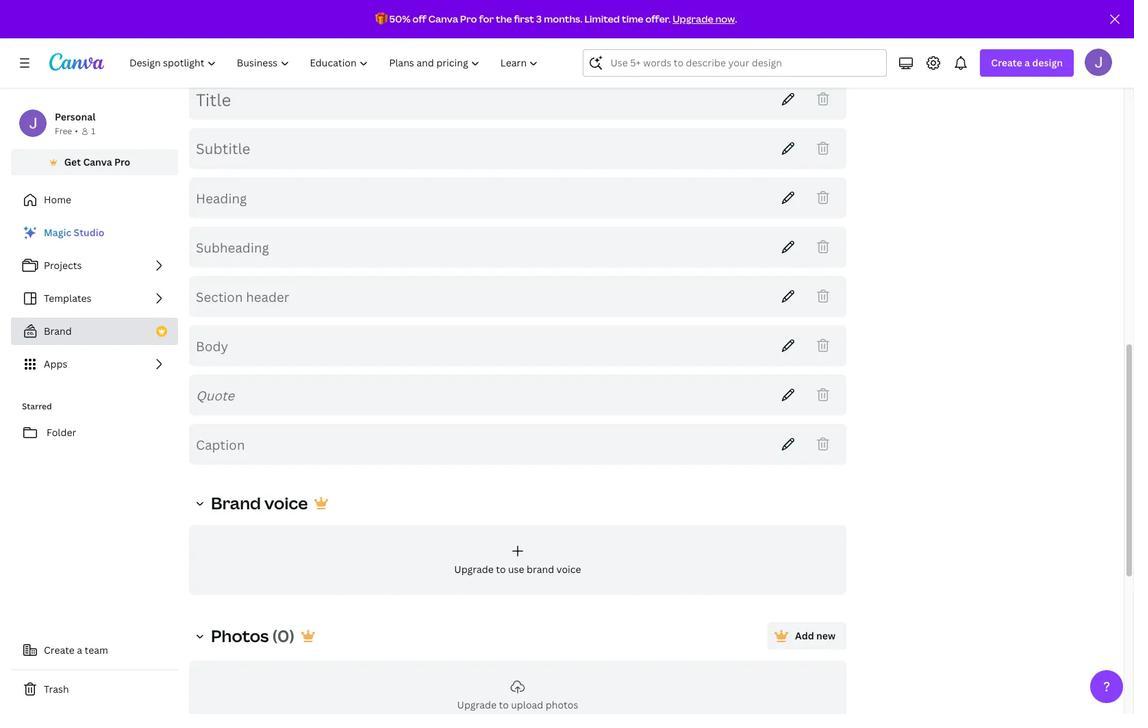 Task type: describe. For each thing, give the bounding box(es) containing it.
projects
[[44, 259, 82, 272]]

list containing magic studio
[[11, 219, 178, 378]]

0 vertical spatial upgrade
[[673, 12, 714, 25]]

1 horizontal spatial canva
[[428, 12, 458, 25]]

heading
[[196, 189, 247, 207]]

offer.
[[646, 12, 671, 25]]

upgrade to upload photos
[[457, 699, 578, 712]]

upgrade for upgrade to use brand voice
[[454, 563, 494, 576]]

50%
[[389, 12, 411, 25]]

create a team
[[44, 644, 108, 657]]

free
[[55, 125, 72, 137]]

templates link
[[11, 285, 178, 312]]

quote
[[196, 387, 234, 404]]

title button
[[196, 88, 766, 111]]

quote button
[[196, 387, 766, 404]]

trash link
[[11, 676, 178, 703]]

brand for brand voice
[[211, 492, 261, 514]]

personal
[[55, 110, 96, 123]]

magic
[[44, 226, 71, 239]]

off
[[413, 12, 427, 25]]

magic studio
[[44, 226, 104, 239]]

the
[[496, 12, 512, 25]]

photos
[[546, 699, 578, 712]]

brand for brand
[[44, 325, 72, 338]]

get canva pro
[[64, 155, 130, 169]]

title
[[196, 88, 231, 111]]

a for team
[[77, 644, 82, 657]]

to for upload
[[499, 699, 509, 712]]

create a design button
[[980, 49, 1074, 77]]

header
[[246, 288, 289, 305]]

apps
[[44, 358, 67, 371]]

canva inside button
[[83, 155, 112, 169]]

home
[[44, 193, 71, 206]]

folder button
[[11, 419, 178, 447]]

time
[[622, 12, 644, 25]]

upload
[[511, 699, 543, 712]]

first
[[514, 12, 534, 25]]

subheading button
[[196, 239, 766, 256]]

brand link
[[11, 318, 178, 345]]

free •
[[55, 125, 78, 137]]

home link
[[11, 186, 178, 214]]

get canva pro button
[[11, 149, 178, 175]]

magic studio link
[[11, 219, 178, 247]]

limited
[[585, 12, 620, 25]]

create for create a team
[[44, 644, 75, 657]]

upgrade for upgrade to upload photos
[[457, 699, 497, 712]]

studio
[[74, 226, 104, 239]]

for
[[479, 12, 494, 25]]

section header
[[196, 288, 289, 305]]

subtitle button
[[196, 139, 766, 158]]

🎁 50% off canva pro for the first 3 months. limited time offer. upgrade now .
[[375, 12, 737, 25]]

subtitle
[[196, 139, 250, 158]]

create a design
[[991, 56, 1063, 69]]

brand
[[527, 563, 554, 576]]

🎁
[[375, 12, 387, 25]]



Task type: locate. For each thing, give the bounding box(es) containing it.
1 horizontal spatial brand
[[211, 492, 261, 514]]

0 vertical spatial pro
[[460, 12, 477, 25]]

subheading
[[196, 239, 269, 256]]

to left use
[[496, 563, 506, 576]]

create left design on the right
[[991, 56, 1022, 69]]

use
[[508, 563, 524, 576]]

1 horizontal spatial create
[[991, 56, 1022, 69]]

team
[[85, 644, 108, 657]]

get
[[64, 155, 81, 169]]

starred
[[22, 401, 52, 412]]

templates
[[44, 292, 91, 305]]

section header button
[[196, 288, 766, 305]]

add new button
[[768, 623, 847, 650]]

0 vertical spatial a
[[1025, 56, 1030, 69]]

upgrade
[[673, 12, 714, 25], [454, 563, 494, 576], [457, 699, 497, 712]]

0 horizontal spatial canva
[[83, 155, 112, 169]]

caption
[[196, 436, 245, 453]]

create left the team
[[44, 644, 75, 657]]

pro up home link
[[114, 155, 130, 169]]

0 vertical spatial voice
[[264, 492, 308, 514]]

1 vertical spatial pro
[[114, 155, 130, 169]]

create inside button
[[44, 644, 75, 657]]

brand up apps
[[44, 325, 72, 338]]

create inside 'dropdown button'
[[991, 56, 1022, 69]]

a
[[1025, 56, 1030, 69], [77, 644, 82, 657]]

caption button
[[196, 436, 766, 453]]

upgrade left use
[[454, 563, 494, 576]]

create for create a design
[[991, 56, 1022, 69]]

pro inside button
[[114, 155, 130, 169]]

None search field
[[583, 49, 887, 77]]

0 horizontal spatial voice
[[264, 492, 308, 514]]

a inside button
[[77, 644, 82, 657]]

0 vertical spatial create
[[991, 56, 1022, 69]]

Search search field
[[611, 50, 860, 76]]

to for use
[[496, 563, 506, 576]]

upgrade to upload photos button
[[189, 661, 847, 714]]

top level navigation element
[[121, 49, 550, 77]]

to left upload
[[499, 699, 509, 712]]

upgrade left now
[[673, 12, 714, 25]]

brand
[[44, 325, 72, 338], [211, 492, 261, 514]]

0 horizontal spatial pro
[[114, 155, 130, 169]]

brand voice
[[211, 492, 308, 514]]

body
[[196, 337, 228, 354]]

1
[[91, 125, 95, 137]]

upgrade inside upgrade to use brand voice button
[[454, 563, 494, 576]]

new
[[817, 629, 836, 643]]

brand voice button
[[211, 492, 330, 514]]

0 horizontal spatial brand
[[44, 325, 72, 338]]

brand down caption at the bottom of the page
[[211, 492, 261, 514]]

0 horizontal spatial a
[[77, 644, 82, 657]]

.
[[735, 12, 737, 25]]

upgrade to use brand voice
[[454, 563, 581, 576]]

add
[[795, 629, 814, 643]]

0 vertical spatial to
[[496, 563, 506, 576]]

heading button
[[196, 189, 766, 207]]

1 vertical spatial voice
[[557, 563, 581, 576]]

now
[[716, 12, 735, 25]]

create
[[991, 56, 1022, 69], [44, 644, 75, 657]]

2 vertical spatial upgrade
[[457, 699, 497, 712]]

•
[[75, 125, 78, 137]]

1 vertical spatial to
[[499, 699, 509, 712]]

canva
[[428, 12, 458, 25], [83, 155, 112, 169]]

1 vertical spatial upgrade
[[454, 563, 494, 576]]

1 horizontal spatial voice
[[557, 563, 581, 576]]

to
[[496, 563, 506, 576], [499, 699, 509, 712]]

body button
[[196, 337, 766, 354]]

1 vertical spatial create
[[44, 644, 75, 657]]

create a team button
[[11, 637, 178, 664]]

voice inside button
[[557, 563, 581, 576]]

3
[[536, 12, 542, 25]]

canva right the off at left top
[[428, 12, 458, 25]]

jacob simon image
[[1085, 49, 1112, 76]]

add new
[[795, 629, 836, 643]]

folder link
[[11, 419, 178, 447]]

0 horizontal spatial create
[[44, 644, 75, 657]]

trash
[[44, 683, 69, 696]]

(0)
[[272, 625, 295, 647]]

upgrade left upload
[[457, 699, 497, 712]]

months.
[[544, 12, 583, 25]]

upgrade now button
[[673, 12, 735, 25]]

section
[[196, 288, 243, 305]]

0 vertical spatial canva
[[428, 12, 458, 25]]

1 vertical spatial canva
[[83, 155, 112, 169]]

apps link
[[11, 351, 178, 378]]

0 vertical spatial brand
[[44, 325, 72, 338]]

folder
[[47, 426, 76, 439]]

photos (0)
[[211, 625, 295, 647]]

pro
[[460, 12, 477, 25], [114, 155, 130, 169]]

list
[[11, 219, 178, 378]]

voice
[[264, 492, 308, 514], [557, 563, 581, 576]]

canva right get on the left of page
[[83, 155, 112, 169]]

photos
[[211, 625, 269, 647]]

design
[[1032, 56, 1063, 69]]

upgrade to use brand voice button
[[189, 525, 847, 595]]

pro left for
[[460, 12, 477, 25]]

a inside 'dropdown button'
[[1025, 56, 1030, 69]]

a left the team
[[77, 644, 82, 657]]

a left design on the right
[[1025, 56, 1030, 69]]

upgrade inside upgrade to upload photos button
[[457, 699, 497, 712]]

projects link
[[11, 252, 178, 279]]

1 vertical spatial a
[[77, 644, 82, 657]]

1 vertical spatial brand
[[211, 492, 261, 514]]

a for design
[[1025, 56, 1030, 69]]

1 horizontal spatial pro
[[460, 12, 477, 25]]

1 horizontal spatial a
[[1025, 56, 1030, 69]]



